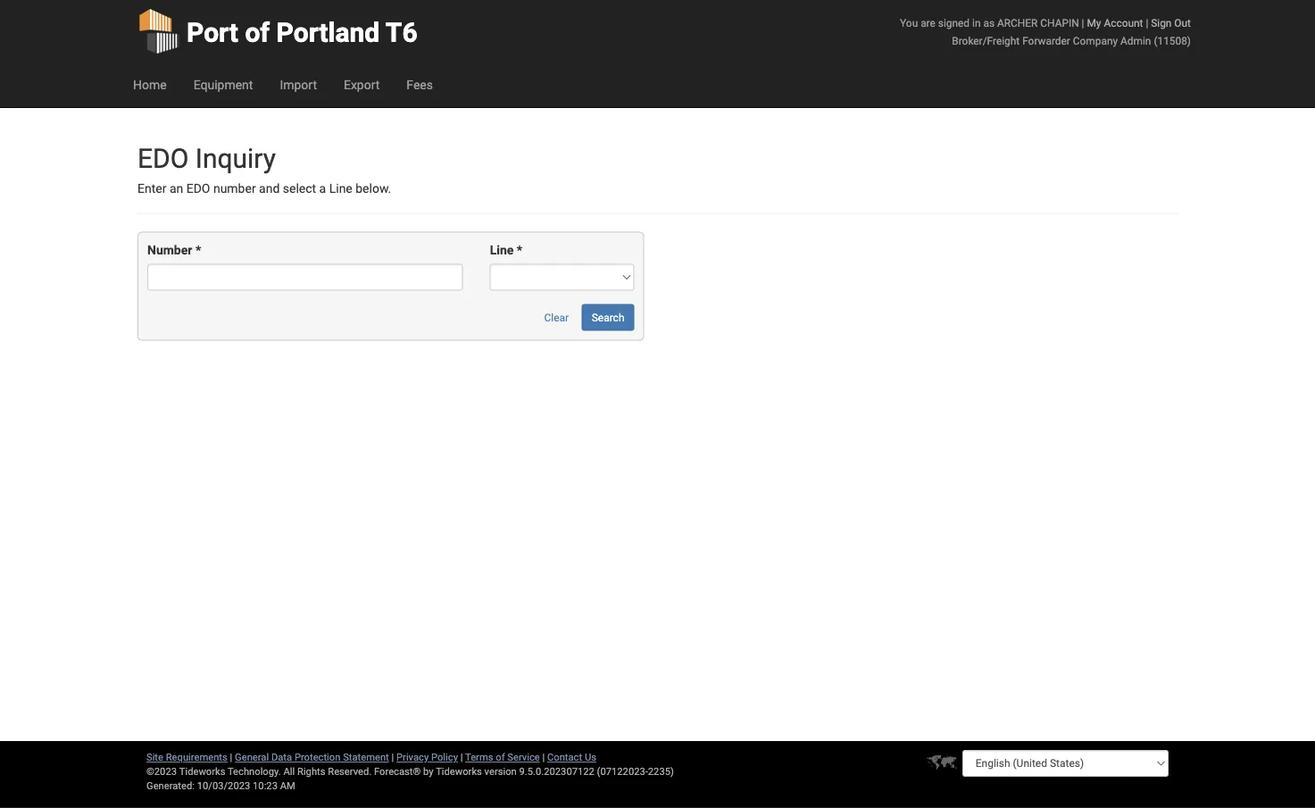 Task type: describe. For each thing, give the bounding box(es) containing it.
broker/freight
[[952, 34, 1020, 47]]

line inside edo inquiry enter an edo number and select a line below.
[[329, 181, 353, 196]]

import
[[280, 77, 317, 92]]

protection
[[295, 752, 341, 763]]

0 vertical spatial edo
[[138, 142, 189, 174]]

©2023 tideworks
[[146, 766, 225, 778]]

enter
[[138, 181, 167, 196]]

2235)
[[648, 766, 674, 778]]

| up tideworks
[[461, 752, 463, 763]]

signed
[[939, 17, 970, 29]]

clear
[[544, 311, 569, 324]]

by
[[423, 766, 434, 778]]

you
[[901, 17, 918, 29]]

10/03/2023
[[197, 780, 250, 792]]

port of portland t6 link
[[138, 0, 418, 63]]

site
[[146, 752, 163, 763]]

admin
[[1121, 34, 1152, 47]]

| up forecast® on the left of the page
[[392, 752, 394, 763]]

below.
[[356, 181, 391, 196]]

my
[[1088, 17, 1102, 29]]

| left general
[[230, 752, 233, 763]]

equipment button
[[180, 63, 267, 107]]

as
[[984, 17, 995, 29]]

tideworks
[[436, 766, 482, 778]]

data
[[271, 752, 292, 763]]

my account link
[[1088, 17, 1144, 29]]

account
[[1104, 17, 1144, 29]]

general data protection statement link
[[235, 752, 389, 763]]

terms of service link
[[465, 752, 540, 763]]

(07122023-
[[597, 766, 648, 778]]

| left my
[[1082, 17, 1085, 29]]

company
[[1074, 34, 1119, 47]]

sign
[[1152, 17, 1172, 29]]

export button
[[330, 63, 393, 107]]

import button
[[267, 63, 330, 107]]

contact us link
[[548, 752, 597, 763]]

privacy
[[397, 752, 429, 763]]

9.5.0.202307122
[[519, 766, 595, 778]]

of inside site requirements | general data protection statement | privacy policy | terms of service | contact us ©2023 tideworks technology. all rights reserved. forecast® by tideworks version 9.5.0.202307122 (07122023-2235) generated: 10/03/2023 10:23 am
[[496, 752, 505, 763]]

port
[[187, 17, 238, 48]]

reserved.
[[328, 766, 372, 778]]

sign out link
[[1152, 17, 1192, 29]]

equipment
[[194, 77, 253, 92]]

policy
[[431, 752, 458, 763]]

portland
[[277, 17, 380, 48]]

number
[[213, 181, 256, 196]]

search
[[592, 311, 625, 324]]

1 vertical spatial edo
[[186, 181, 210, 196]]

| left the sign
[[1146, 17, 1149, 29]]

search button
[[582, 304, 635, 331]]

select
[[283, 181, 316, 196]]



Task type: vqa. For each thing, say whether or not it's contained in the screenshot.
THE 'ADMIN'
yes



Task type: locate. For each thing, give the bounding box(es) containing it.
0 horizontal spatial line
[[329, 181, 353, 196]]

1 horizontal spatial line
[[490, 243, 514, 258]]

edo inquiry enter an edo number and select a line below.
[[138, 142, 391, 196]]

you are signed in as archer chapin | my account | sign out broker/freight forwarder company admin (11508)
[[901, 17, 1192, 47]]

technology.
[[228, 766, 281, 778]]

chapin
[[1041, 17, 1080, 29]]

port of portland t6
[[187, 17, 418, 48]]

line *
[[490, 243, 523, 258]]

(11508)
[[1154, 34, 1192, 47]]

an
[[170, 181, 183, 196]]

requirements
[[166, 752, 228, 763]]

|
[[1082, 17, 1085, 29], [1146, 17, 1149, 29], [230, 752, 233, 763], [392, 752, 394, 763], [461, 752, 463, 763], [543, 752, 545, 763]]

service
[[508, 752, 540, 763]]

edo
[[138, 142, 189, 174], [186, 181, 210, 196]]

privacy policy link
[[397, 752, 458, 763]]

us
[[585, 752, 597, 763]]

1 vertical spatial of
[[496, 752, 505, 763]]

edo up enter
[[138, 142, 189, 174]]

fees button
[[393, 63, 447, 107]]

1 horizontal spatial *
[[517, 243, 523, 258]]

10:23
[[253, 780, 278, 792]]

of
[[245, 17, 270, 48], [496, 752, 505, 763]]

in
[[973, 17, 981, 29]]

statement
[[343, 752, 389, 763]]

1 vertical spatial line
[[490, 243, 514, 258]]

of up version
[[496, 752, 505, 763]]

forecast®
[[374, 766, 421, 778]]

edo right an
[[186, 181, 210, 196]]

site requirements link
[[146, 752, 228, 763]]

contact
[[548, 752, 583, 763]]

home
[[133, 77, 167, 92]]

of inside the port of portland t6 link
[[245, 17, 270, 48]]

* for number *
[[196, 243, 201, 258]]

number
[[147, 243, 192, 258]]

terms
[[465, 752, 494, 763]]

t6
[[386, 17, 418, 48]]

0 vertical spatial line
[[329, 181, 353, 196]]

number *
[[147, 243, 201, 258]]

general
[[235, 752, 269, 763]]

rights
[[297, 766, 326, 778]]

forwarder
[[1023, 34, 1071, 47]]

site requirements | general data protection statement | privacy policy | terms of service | contact us ©2023 tideworks technology. all rights reserved. forecast® by tideworks version 9.5.0.202307122 (07122023-2235) generated: 10/03/2023 10:23 am
[[146, 752, 674, 792]]

0 vertical spatial of
[[245, 17, 270, 48]]

0 horizontal spatial of
[[245, 17, 270, 48]]

and
[[259, 181, 280, 196]]

export
[[344, 77, 380, 92]]

am
[[280, 780, 295, 792]]

fees
[[407, 77, 433, 92]]

2 * from the left
[[517, 243, 523, 258]]

version
[[485, 766, 517, 778]]

all
[[284, 766, 295, 778]]

* for line *
[[517, 243, 523, 258]]

out
[[1175, 17, 1192, 29]]

a
[[319, 181, 326, 196]]

inquiry
[[195, 142, 276, 174]]

line
[[329, 181, 353, 196], [490, 243, 514, 258]]

1 horizontal spatial of
[[496, 752, 505, 763]]

1 * from the left
[[196, 243, 201, 258]]

| up 9.5.0.202307122
[[543, 752, 545, 763]]

*
[[196, 243, 201, 258], [517, 243, 523, 258]]

Number * text field
[[147, 264, 463, 291]]

home button
[[120, 63, 180, 107]]

clear button
[[535, 304, 579, 331]]

archer
[[998, 17, 1038, 29]]

of right port
[[245, 17, 270, 48]]

are
[[921, 17, 936, 29]]

0 horizontal spatial *
[[196, 243, 201, 258]]

generated:
[[146, 780, 195, 792]]



